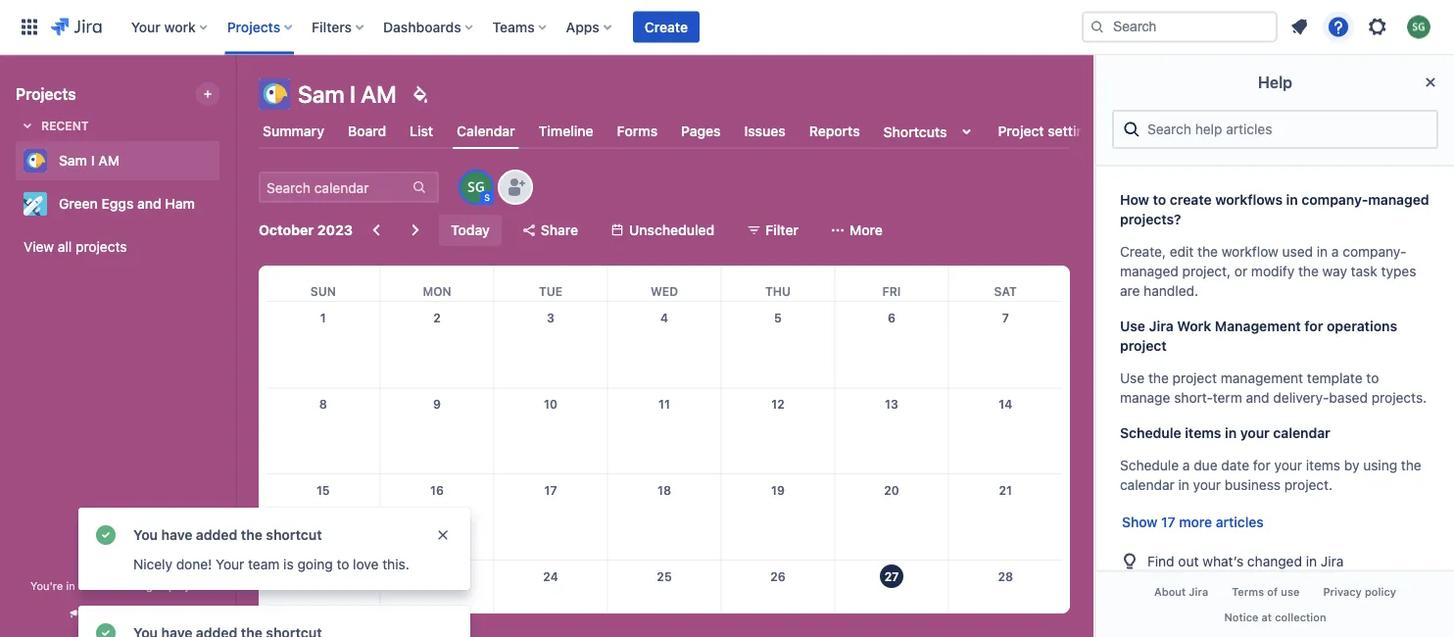 Task type: locate. For each thing, give the bounding box(es) containing it.
green eggs and ham link
[[16, 184, 212, 223]]

your down due
[[1193, 477, 1221, 493]]

for left operations
[[1305, 318, 1324, 334]]

project inside use the project management template to manage short-term and delivery-based projects.
[[1173, 370, 1217, 386]]

calendar inside schedule a due date for your items by using the calendar in your business project.
[[1120, 477, 1175, 493]]

0 vertical spatial i
[[350, 80, 356, 108]]

row containing sun
[[267, 266, 1062, 301]]

show 17 more articles button
[[1112, 511, 1274, 534]]

business
[[1225, 477, 1281, 493]]

your up project.
[[1275, 457, 1303, 473]]

in right changed
[[1306, 553, 1317, 569]]

articles
[[1216, 514, 1264, 530]]

row
[[267, 266, 1062, 301], [267, 302, 1062, 388], [267, 388, 1062, 474], [267, 474, 1062, 560], [267, 560, 1062, 637]]

1 horizontal spatial calendar
[[1273, 425, 1331, 441]]

in inside create, edit the workflow used in a company- managed project, or modify the way task types are handled.
[[1317, 244, 1328, 260]]

1 horizontal spatial i
[[350, 80, 356, 108]]

2 vertical spatial managed
[[118, 579, 165, 592]]

about
[[1154, 586, 1186, 599]]

view all projects
[[24, 239, 127, 255]]

schedule for schedule items in your calendar
[[1120, 425, 1182, 441]]

0 vertical spatial a
[[1332, 244, 1339, 260]]

managed inside the how to create workflows in company-managed projects?
[[1368, 192, 1430, 208]]

timeline link
[[535, 114, 597, 149]]

0 horizontal spatial jira
[[1149, 318, 1174, 334]]

add people image
[[504, 175, 527, 199]]

list
[[410, 123, 433, 139]]

in up date
[[1225, 425, 1237, 441]]

1 horizontal spatial 17
[[1161, 514, 1176, 530]]

more button
[[818, 215, 895, 246]]

a left due
[[1183, 457, 1190, 473]]

0 horizontal spatial items
[[1185, 425, 1222, 441]]

5
[[774, 311, 782, 324]]

terms of use
[[1232, 586, 1300, 599]]

2 horizontal spatial jira
[[1321, 553, 1344, 569]]

and inside use the project management template to manage short-term and delivery-based projects.
[[1246, 390, 1270, 406]]

for inside use jira work management for operations project
[[1305, 318, 1324, 334]]

0 horizontal spatial calendar
[[1120, 477, 1175, 493]]

sat
[[994, 284, 1017, 298]]

0 horizontal spatial i
[[91, 152, 95, 169]]

notice at collection
[[1225, 610, 1327, 623]]

20 link
[[876, 474, 908, 506]]

tab list
[[247, 114, 1104, 149]]

2 horizontal spatial a
[[1332, 244, 1339, 260]]

jira for use jira work management for operations project
[[1149, 318, 1174, 334]]

managed down create,
[[1120, 263, 1179, 279]]

banner
[[0, 0, 1454, 55]]

am up 'green eggs and ham' link
[[98, 152, 120, 169]]

show 17 more articles
[[1122, 514, 1264, 530]]

you have added the shortcut
[[133, 527, 322, 543]]

3 row from the top
[[267, 388, 1062, 474]]

company- inside the how to create workflows in company-managed projects?
[[1302, 192, 1369, 208]]

more
[[850, 222, 883, 238]]

1
[[320, 311, 326, 324]]

work
[[164, 19, 196, 35]]

and down management
[[1246, 390, 1270, 406]]

workflow
[[1222, 244, 1279, 260]]

and left the ham
[[137, 196, 161, 212]]

sam down recent
[[59, 152, 87, 169]]

tue link
[[535, 266, 567, 301]]

1 vertical spatial schedule
[[1120, 457, 1179, 473]]

1 horizontal spatial managed
[[1120, 263, 1179, 279]]

1 vertical spatial calendar
[[1120, 477, 1175, 493]]

1 horizontal spatial items
[[1306, 457, 1341, 473]]

short-
[[1174, 390, 1213, 406]]

1 add to starred image from the top
[[214, 149, 237, 172]]

sam up summary
[[298, 80, 345, 108]]

1 vertical spatial to
[[1367, 370, 1379, 386]]

are
[[1120, 283, 1140, 299]]

sam i am up board
[[298, 80, 397, 108]]

1 horizontal spatial for
[[1305, 318, 1324, 334]]

filters button
[[306, 11, 372, 43]]

1 vertical spatial and
[[1246, 390, 1270, 406]]

schedule
[[1120, 425, 1182, 441], [1120, 457, 1179, 473]]

0 vertical spatial schedule
[[1120, 425, 1182, 441]]

unscheduled button
[[598, 215, 727, 246]]

1 vertical spatial managed
[[1120, 263, 1179, 279]]

2 vertical spatial jira
[[1189, 586, 1209, 599]]

calendar down delivery-
[[1273, 425, 1331, 441]]

your up date
[[1241, 425, 1270, 441]]

add to starred image
[[214, 149, 237, 172], [214, 192, 237, 216]]

0 horizontal spatial sam i am
[[59, 152, 120, 169]]

sam i am
[[298, 80, 397, 108], [59, 152, 120, 169]]

2 horizontal spatial project
[[1173, 370, 1217, 386]]

1 horizontal spatial jira
[[1189, 586, 1209, 599]]

the up team
[[241, 527, 262, 543]]

sam i am down recent
[[59, 152, 120, 169]]

items up project.
[[1306, 457, 1341, 473]]

0 vertical spatial calendar
[[1273, 425, 1331, 441]]

green
[[59, 196, 98, 212]]

1 row from the top
[[267, 266, 1062, 301]]

project
[[998, 123, 1044, 139]]

to left love
[[337, 556, 349, 572]]

2 add to starred image from the top
[[214, 192, 237, 216]]

0 horizontal spatial to
[[337, 556, 349, 572]]

to up projects?
[[1153, 192, 1167, 208]]

close image
[[1419, 71, 1443, 94]]

project up manage
[[1120, 338, 1167, 354]]

1 vertical spatial jira
[[1321, 553, 1344, 569]]

17 inside 'link'
[[544, 483, 557, 497]]

0 vertical spatial 17
[[544, 483, 557, 497]]

jira inside button
[[1189, 586, 1209, 599]]

1 vertical spatial a
[[1183, 457, 1190, 473]]

1 vertical spatial for
[[1253, 457, 1271, 473]]

going
[[297, 556, 333, 572]]

15
[[316, 483, 330, 497]]

create
[[645, 19, 688, 35]]

in right you're
[[66, 579, 75, 592]]

1 vertical spatial i
[[91, 152, 95, 169]]

0 vertical spatial managed
[[1368, 192, 1430, 208]]

in inside the how to create workflows in company-managed projects?
[[1287, 192, 1298, 208]]

sam i am link
[[16, 141, 212, 180]]

0 horizontal spatial managed
[[118, 579, 165, 592]]

about jira button
[[1143, 580, 1220, 605]]

project down done!
[[169, 579, 205, 592]]

2 use from the top
[[1120, 370, 1145, 386]]

schedule left due
[[1120, 457, 1179, 473]]

2023
[[317, 222, 353, 238]]

unscheduled image
[[610, 222, 625, 238]]

0 vertical spatial your
[[1241, 425, 1270, 441]]

0 vertical spatial sam i am
[[298, 80, 397, 108]]

by
[[1344, 457, 1360, 473]]

today button
[[439, 215, 502, 246]]

project inside use jira work management for operations project
[[1120, 338, 1167, 354]]

1 horizontal spatial and
[[1246, 390, 1270, 406]]

19
[[771, 483, 785, 497]]

6
[[888, 311, 896, 324]]

4
[[661, 311, 668, 324]]

1 vertical spatial sam
[[59, 152, 87, 169]]

find out what's changed in jira link
[[1112, 542, 1439, 579]]

2 horizontal spatial managed
[[1368, 192, 1430, 208]]

a up way
[[1332, 244, 1339, 260]]

add to starred image for sam i am
[[214, 149, 237, 172]]

projects up the collapse recent projects image
[[16, 85, 76, 103]]

0 vertical spatial jira
[[1149, 318, 1174, 334]]

1 vertical spatial items
[[1306, 457, 1341, 473]]

1 vertical spatial 17
[[1161, 514, 1176, 530]]

notifications image
[[1288, 15, 1311, 39]]

pages link
[[677, 114, 725, 149]]

your
[[1241, 425, 1270, 441], [1275, 457, 1303, 473], [1193, 477, 1221, 493]]

use up manage
[[1120, 370, 1145, 386]]

8 link
[[308, 388, 339, 420]]

set background color image
[[408, 82, 432, 106]]

1 vertical spatial sam i am
[[59, 152, 120, 169]]

forms
[[617, 123, 658, 139]]

for inside schedule a due date for your items by using the calendar in your business project.
[[1253, 457, 1271, 473]]

1 horizontal spatial am
[[361, 80, 397, 108]]

am up board
[[361, 80, 397, 108]]

0 horizontal spatial 17
[[544, 483, 557, 497]]

1 horizontal spatial projects
[[227, 19, 280, 35]]

for for management
[[1305, 318, 1324, 334]]

17
[[544, 483, 557, 497], [1161, 514, 1176, 530]]

17 left more
[[1161, 514, 1176, 530]]

0 vertical spatial and
[[137, 196, 161, 212]]

Search field
[[1082, 11, 1278, 43]]

0 vertical spatial your
[[131, 19, 161, 35]]

0 vertical spatial company-
[[1302, 192, 1369, 208]]

recent
[[41, 119, 89, 132]]

0 horizontal spatial a
[[78, 579, 84, 592]]

1 horizontal spatial your
[[1241, 425, 1270, 441]]

14 link
[[990, 388, 1022, 420]]

17 up "24" link
[[544, 483, 557, 497]]

2 vertical spatial a
[[78, 579, 84, 592]]

october 2023
[[259, 222, 353, 238]]

1 vertical spatial add to starred image
[[214, 192, 237, 216]]

your down the you have added the shortcut
[[216, 556, 244, 572]]

tab list containing calendar
[[247, 114, 1104, 149]]

2 vertical spatial project
[[169, 579, 205, 592]]

9
[[433, 397, 441, 411]]

items up due
[[1185, 425, 1222, 441]]

for
[[1305, 318, 1324, 334], [1253, 457, 1271, 473]]

0 horizontal spatial am
[[98, 152, 120, 169]]

24 link
[[535, 560, 566, 592]]

i up green in the left of the page
[[91, 152, 95, 169]]

1 vertical spatial company-
[[1343, 244, 1407, 260]]

notice at collection link
[[1213, 605, 1338, 629]]

1 horizontal spatial a
[[1183, 457, 1190, 473]]

2 horizontal spatial to
[[1367, 370, 1379, 386]]

managed up types
[[1368, 192, 1430, 208]]

schedule inside schedule a due date for your items by using the calendar in your business project.
[[1120, 457, 1179, 473]]

add to starred image down sidebar navigation image
[[214, 149, 237, 172]]

projects up sidebar navigation image
[[227, 19, 280, 35]]

filter button
[[734, 215, 811, 246]]

project settings
[[998, 123, 1100, 139]]

1 horizontal spatial project
[[1120, 338, 1167, 354]]

1 horizontal spatial sam i am
[[298, 80, 397, 108]]

schedule down manage
[[1120, 425, 1182, 441]]

a
[[1332, 244, 1339, 260], [1183, 457, 1190, 473], [78, 579, 84, 592]]

to inside the how to create workflows in company-managed projects?
[[1153, 192, 1167, 208]]

7
[[1002, 311, 1009, 324]]

grid
[[267, 266, 1062, 637]]

5 row from the top
[[267, 560, 1062, 637]]

privacy policy link
[[1312, 580, 1408, 605]]

22
[[316, 569, 331, 583]]

0 vertical spatial for
[[1305, 318, 1324, 334]]

4 row from the top
[[267, 474, 1062, 560]]

a inside schedule a due date for your items by using the calendar in your business project.
[[1183, 457, 1190, 473]]

filters
[[312, 19, 352, 35]]

1 horizontal spatial your
[[216, 556, 244, 572]]

green eggs and ham
[[59, 196, 195, 212]]

in right "workflows"
[[1287, 192, 1298, 208]]

2 row from the top
[[267, 302, 1062, 388]]

2 link
[[421, 302, 453, 333]]

jira up privacy
[[1321, 553, 1344, 569]]

9 link
[[421, 388, 453, 420]]

jira inside use jira work management for operations project
[[1149, 318, 1174, 334]]

the inside use the project management template to manage short-term and delivery-based projects.
[[1149, 370, 1169, 386]]

0 vertical spatial project
[[1120, 338, 1167, 354]]

0 vertical spatial use
[[1120, 318, 1146, 334]]

1 vertical spatial projects
[[16, 85, 76, 103]]

jira right about
[[1189, 586, 1209, 599]]

in up show 17 more articles
[[1179, 477, 1190, 493]]

projects.
[[1372, 390, 1427, 406]]

add to starred image right the ham
[[214, 192, 237, 216]]

tue
[[539, 284, 563, 298]]

0 vertical spatial to
[[1153, 192, 1167, 208]]

unscheduled
[[629, 222, 715, 238]]

0 horizontal spatial your
[[1193, 477, 1221, 493]]

1 vertical spatial your
[[1275, 457, 1303, 473]]

2 schedule from the top
[[1120, 457, 1179, 473]]

0 horizontal spatial for
[[1253, 457, 1271, 473]]

0 vertical spatial sam
[[298, 80, 345, 108]]

company- up task
[[1343, 244, 1407, 260]]

1 horizontal spatial to
[[1153, 192, 1167, 208]]

0 vertical spatial items
[[1185, 425, 1222, 441]]

using
[[1364, 457, 1398, 473]]

1 vertical spatial use
[[1120, 370, 1145, 386]]

success image
[[94, 621, 118, 637]]

the right using at the right bottom of page
[[1401, 457, 1422, 473]]

you're
[[30, 579, 63, 592]]

27 link
[[876, 560, 908, 592]]

0 vertical spatial am
[[361, 80, 397, 108]]

for for date
[[1253, 457, 1271, 473]]

share
[[541, 222, 578, 238]]

banner containing your work
[[0, 0, 1454, 55]]

use down are
[[1120, 318, 1146, 334]]

1 use from the top
[[1120, 318, 1146, 334]]

calendar
[[457, 123, 515, 139]]

0 vertical spatial projects
[[227, 19, 280, 35]]

company- up used
[[1302, 192, 1369, 208]]

i up board
[[350, 80, 356, 108]]

6 link
[[876, 302, 908, 333]]

0 horizontal spatial your
[[131, 19, 161, 35]]

jira left work on the right
[[1149, 318, 1174, 334]]

give feedback
[[87, 607, 168, 621]]

collection
[[1275, 610, 1327, 623]]

way
[[1323, 263, 1348, 279]]

managed down the nicely
[[118, 579, 165, 592]]

a inside create, edit the workflow used in a company- managed project, or modify the way task types are handled.
[[1332, 244, 1339, 260]]

27
[[885, 569, 899, 583]]

calendar up show
[[1120, 477, 1175, 493]]

due
[[1194, 457, 1218, 473]]

delivery-
[[1274, 390, 1329, 406]]

1 vertical spatial project
[[1173, 370, 1217, 386]]

calendar
[[1273, 425, 1331, 441], [1120, 477, 1175, 493]]

use inside use jira work management for operations project
[[1120, 318, 1146, 334]]

use inside use the project management template to manage short-term and delivery-based projects.
[[1120, 370, 1145, 386]]

0 horizontal spatial sam
[[59, 152, 87, 169]]

2
[[433, 311, 441, 324]]

the up manage
[[1149, 370, 1169, 386]]

for up business
[[1253, 457, 1271, 473]]

5 link
[[763, 302, 794, 333]]

in up way
[[1317, 244, 1328, 260]]

give feedback button
[[56, 598, 180, 630]]

project up short-
[[1173, 370, 1217, 386]]

12
[[772, 397, 785, 411]]

the
[[1198, 244, 1218, 260], [1299, 263, 1319, 279], [1149, 370, 1169, 386], [1401, 457, 1422, 473], [241, 527, 262, 543]]

1 schedule from the top
[[1120, 425, 1182, 441]]

0 vertical spatial add to starred image
[[214, 149, 237, 172]]

sam green image
[[461, 172, 492, 203]]

to up based
[[1367, 370, 1379, 386]]

your left work
[[131, 19, 161, 35]]

a left team-
[[78, 579, 84, 592]]

jira image
[[51, 15, 102, 39], [51, 15, 102, 39]]

company- inside create, edit the workflow used in a company- managed project, or modify the way task types are handled.
[[1343, 244, 1407, 260]]

find out what's changed in jira
[[1148, 553, 1344, 569]]



Task type: vqa. For each thing, say whether or not it's contained in the screenshot.


Task type: describe. For each thing, give the bounding box(es) containing it.
today
[[451, 222, 490, 238]]

eggs
[[101, 196, 134, 212]]

at
[[1262, 610, 1272, 623]]

timeline
[[539, 123, 594, 139]]

view all projects link
[[16, 229, 220, 265]]

handled.
[[1144, 283, 1199, 299]]

ham
[[165, 196, 195, 212]]

forms link
[[613, 114, 662, 149]]

the up project,
[[1198, 244, 1218, 260]]

help image
[[1327, 15, 1351, 39]]

policy
[[1365, 586, 1397, 599]]

24
[[543, 569, 558, 583]]

pages
[[681, 123, 721, 139]]

edit
[[1170, 244, 1194, 260]]

find
[[1148, 553, 1175, 569]]

sidebar navigation image
[[214, 78, 257, 118]]

the inside schedule a due date for your items by using the calendar in your business project.
[[1401, 457, 1422, 473]]

26
[[771, 569, 786, 583]]

next month image
[[404, 219, 427, 242]]

4 link
[[649, 302, 680, 333]]

26 link
[[763, 560, 794, 592]]

or
[[1235, 263, 1248, 279]]

13
[[885, 397, 899, 411]]

create
[[1170, 192, 1212, 208]]

teams
[[493, 19, 535, 35]]

8
[[319, 397, 327, 411]]

2 horizontal spatial your
[[1275, 457, 1303, 473]]

your work button
[[125, 11, 215, 43]]

collapse recent projects image
[[16, 114, 39, 137]]

wed link
[[647, 266, 682, 301]]

28
[[998, 569, 1013, 583]]

the down used
[[1299, 263, 1319, 279]]

items inside schedule a due date for your items by using the calendar in your business project.
[[1306, 457, 1341, 473]]

more
[[1179, 514, 1213, 530]]

dashboards
[[383, 19, 461, 35]]

1 link
[[308, 302, 339, 333]]

i inside sam i am link
[[91, 152, 95, 169]]

what's
[[1203, 553, 1244, 569]]

row containing 1
[[267, 302, 1062, 388]]

12 link
[[763, 388, 794, 420]]

2 vertical spatial to
[[337, 556, 349, 572]]

all
[[58, 239, 72, 255]]

your profile and settings image
[[1407, 15, 1431, 39]]

row containing 22
[[267, 560, 1062, 637]]

0 horizontal spatial and
[[137, 196, 161, 212]]

dismiss image
[[435, 527, 451, 543]]

projects inside projects dropdown button
[[227, 19, 280, 35]]

3
[[547, 311, 555, 324]]

mon
[[423, 284, 451, 298]]

about jira
[[1154, 586, 1209, 599]]

fri link
[[879, 266, 905, 301]]

16
[[430, 483, 444, 497]]

0 horizontal spatial project
[[169, 579, 205, 592]]

this.
[[382, 556, 409, 572]]

list link
[[406, 114, 437, 149]]

use
[[1281, 586, 1300, 599]]

template
[[1307, 370, 1363, 386]]

2 vertical spatial your
[[1193, 477, 1221, 493]]

10
[[544, 397, 558, 411]]

management
[[1215, 318, 1301, 334]]

of
[[1267, 586, 1278, 599]]

row containing 8
[[267, 388, 1062, 474]]

summary link
[[259, 114, 328, 149]]

mon link
[[419, 266, 455, 301]]

13 link
[[876, 388, 908, 420]]

schedule a due date for your items by using the calendar in your business project.
[[1120, 457, 1422, 493]]

october
[[259, 222, 314, 238]]

row containing 15
[[267, 474, 1062, 560]]

issues
[[744, 123, 786, 139]]

project.
[[1285, 477, 1333, 493]]

wed
[[651, 284, 678, 298]]

modify
[[1252, 263, 1295, 279]]

use jira work management for operations project
[[1120, 318, 1398, 354]]

appswitcher icon image
[[18, 15, 41, 39]]

settings
[[1048, 123, 1100, 139]]

1 vertical spatial am
[[98, 152, 120, 169]]

17 inside button
[[1161, 514, 1176, 530]]

your inside dropdown button
[[131, 19, 161, 35]]

1 vertical spatial your
[[216, 556, 244, 572]]

board
[[348, 123, 386, 139]]

jira for about jira
[[1189, 586, 1209, 599]]

team-
[[87, 579, 118, 592]]

grid containing sun
[[267, 266, 1062, 637]]

use for use jira work management for operations project
[[1120, 318, 1146, 334]]

14
[[999, 397, 1013, 411]]

shortcuts button
[[880, 114, 983, 149]]

schedule for schedule a due date for your items by using the calendar in your business project.
[[1120, 457, 1179, 473]]

managed inside create, edit the workflow used in a company- managed project, or modify the way task types are handled.
[[1120, 263, 1179, 279]]

workflows
[[1216, 192, 1283, 208]]

projects button
[[221, 11, 300, 43]]

0 horizontal spatial projects
[[16, 85, 76, 103]]

sun link
[[306, 266, 340, 301]]

in inside schedule a due date for your items by using the calendar in your business project.
[[1179, 477, 1190, 493]]

25
[[657, 569, 672, 583]]

Search calendar text field
[[261, 173, 410, 201]]

manage
[[1120, 390, 1171, 406]]

task
[[1351, 263, 1378, 279]]

board link
[[344, 114, 390, 149]]

work
[[1177, 318, 1212, 334]]

used
[[1282, 244, 1313, 260]]

how to create workflows in company-managed projects?
[[1120, 192, 1430, 227]]

settings image
[[1366, 15, 1390, 39]]

project,
[[1183, 263, 1231, 279]]

search image
[[1090, 19, 1106, 35]]

Search help articles field
[[1142, 112, 1429, 147]]

shortcut
[[266, 527, 322, 543]]

1 horizontal spatial sam
[[298, 80, 345, 108]]

terms of use link
[[1220, 580, 1312, 605]]

create project image
[[200, 86, 216, 102]]

create button
[[633, 11, 700, 43]]

previous month image
[[365, 219, 388, 242]]

dashboards button
[[377, 11, 481, 43]]

18 link
[[649, 474, 680, 506]]

add to starred image for green eggs and ham
[[214, 192, 237, 216]]

use for use the project management template to manage short-term and delivery-based projects.
[[1120, 370, 1145, 386]]

success image
[[94, 523, 118, 547]]

21
[[999, 483, 1012, 497]]

to inside use the project management template to manage short-term and delivery-based projects.
[[1367, 370, 1379, 386]]

primary element
[[12, 0, 1082, 54]]

reports link
[[805, 114, 864, 149]]

project settings link
[[994, 114, 1104, 149]]

nicely
[[133, 556, 172, 572]]

operations
[[1327, 318, 1398, 334]]



